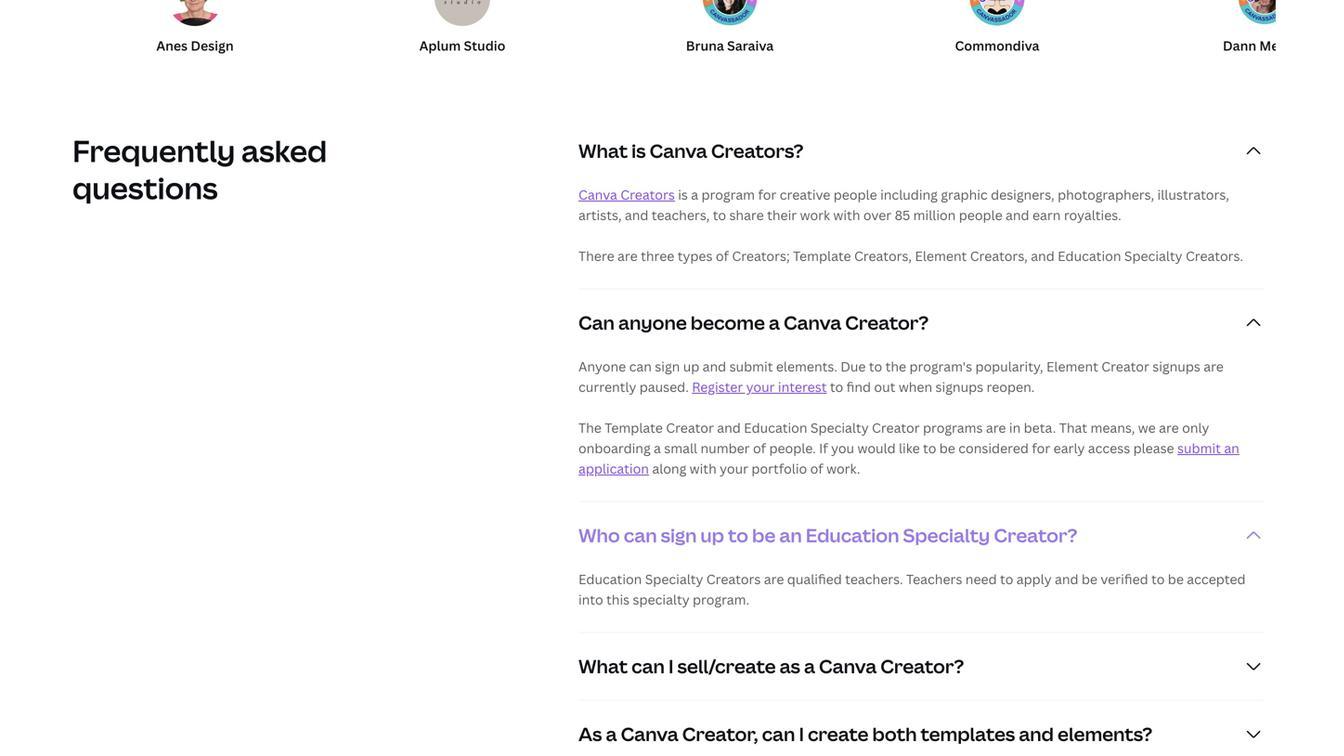 Task type: describe. For each thing, give the bounding box(es) containing it.
canva up artists,
[[579, 186, 618, 204]]

royalties.
[[1064, 206, 1122, 224]]

as
[[579, 721, 602, 747]]

a right as at the bottom
[[804, 654, 816, 679]]

what is canva creators?
[[579, 138, 804, 164]]

can anyone become a canva creator?
[[579, 310, 929, 335]]

interest
[[778, 378, 827, 396]]

1 horizontal spatial people
[[959, 206, 1003, 224]]

as a canva creator, can i create both templates and elements? button
[[579, 701, 1265, 755]]

to inside dropdown button
[[728, 523, 749, 548]]

create
[[808, 721, 869, 747]]

become
[[691, 310, 765, 335]]

in
[[1010, 419, 1021, 437]]

small
[[664, 439, 698, 457]]

is inside "dropdown button"
[[632, 138, 646, 164]]

creators?
[[711, 138, 804, 164]]

onboarding
[[579, 439, 651, 457]]

specialty inside "who can sign up to be an education specialty creator?" dropdown button
[[903, 523, 991, 548]]

elements?
[[1058, 721, 1153, 747]]

dann medina link
[[1143, 0, 1338, 56]]

application
[[579, 460, 649, 478]]

specialty
[[633, 591, 690, 609]]

popularity,
[[976, 358, 1044, 375]]

bruna saraiva link
[[608, 0, 853, 56]]

can for what
[[632, 654, 665, 679]]

anyone
[[619, 310, 687, 335]]

for inside 'the template creator and education specialty creator programs are in beta. that means, we are only onboarding a small number of people. if you would like to be considered for early access please'
[[1032, 439, 1051, 457]]

be left accepted
[[1168, 570, 1184, 588]]

who
[[579, 523, 620, 548]]

2 creators, from the left
[[970, 247, 1028, 265]]

portfolio
[[752, 460, 807, 478]]

would
[[858, 439, 896, 457]]

1 vertical spatial signups
[[936, 378, 984, 396]]

types
[[678, 247, 713, 265]]

an inside dropdown button
[[780, 523, 802, 548]]

elements.
[[776, 358, 838, 375]]

frequently
[[72, 131, 235, 171]]

85
[[895, 206, 911, 224]]

specialty left creators.
[[1125, 247, 1183, 265]]

illustrators,
[[1158, 186, 1230, 204]]

dann medina
[[1223, 37, 1307, 55]]

can right creator,
[[762, 721, 795, 747]]

currently
[[579, 378, 637, 396]]

is inside is a program for creative people including graphic designers, photographers, illustrators, artists, and teachers, to share their work with over 85 million people and earn royalties.
[[678, 186, 688, 204]]

as
[[780, 654, 801, 679]]

anes design
[[156, 37, 234, 55]]

be inside 'the template creator and education specialty creator programs are in beta. that means, we are only onboarding a small number of people. if you would like to be considered for early access please'
[[940, 439, 956, 457]]

programs
[[923, 419, 983, 437]]

submit inside submit an application
[[1178, 439, 1221, 457]]

are inside education specialty creators are qualified teachers. teachers need to apply and be verified to be accepted into this specialty program.
[[764, 570, 784, 588]]

we
[[1139, 419, 1156, 437]]

can for anyone
[[629, 358, 652, 375]]

1 vertical spatial your
[[720, 460, 749, 478]]

along
[[652, 460, 687, 478]]

0 vertical spatial your
[[747, 378, 775, 396]]

0 vertical spatial creators
[[621, 186, 675, 204]]

share
[[730, 206, 764, 224]]

to inside the anyone can sign up and submit elements. due to the program's popularity, element creator signups are currently paused.
[[869, 358, 883, 375]]

sign for and
[[655, 358, 680, 375]]

a right the as
[[606, 721, 617, 747]]

if
[[819, 439, 828, 457]]

submit an application
[[579, 439, 1240, 478]]

signups inside the anyone can sign up and submit elements. due to the program's popularity, element creator signups are currently paused.
[[1153, 358, 1201, 375]]

apply
[[1017, 570, 1052, 588]]

canva creators link
[[579, 186, 675, 204]]

their
[[767, 206, 797, 224]]

0 horizontal spatial element
[[915, 247, 967, 265]]

when
[[899, 378, 933, 396]]

to right need
[[1000, 570, 1014, 588]]

a inside 'the template creator and education specialty creator programs are in beta. that means, we are only onboarding a small number of people. if you would like to be considered for early access please'
[[654, 439, 661, 457]]

and inside 'the template creator and education specialty creator programs are in beta. that means, we are only onboarding a small number of people. if you would like to be considered for early access please'
[[717, 419, 741, 437]]

templates
[[921, 721, 1016, 747]]

canva up elements.
[[784, 310, 842, 335]]

to inside 'the template creator and education specialty creator programs are in beta. that means, we are only onboarding a small number of people. if you would like to be considered for early access please'
[[923, 439, 937, 457]]

this
[[607, 591, 630, 609]]

education inside 'the template creator and education specialty creator programs are in beta. that means, we are only onboarding a small number of people. if you would like to be considered for early access please'
[[744, 419, 808, 437]]

bruna
[[686, 37, 724, 55]]

work
[[800, 206, 831, 224]]

i inside what can i sell/create as a canva creator? dropdown button
[[669, 654, 674, 679]]

reopen.
[[987, 378, 1035, 396]]

commondiva
[[955, 37, 1040, 55]]

over
[[864, 206, 892, 224]]

register
[[692, 378, 743, 396]]

is a program for creative people including graphic designers, photographers, illustrators, artists, and teachers, to share their work with over 85 million people and earn royalties.
[[579, 186, 1230, 224]]

as a canva creator, can i create both templates and elements?
[[579, 721, 1153, 747]]

program's
[[910, 358, 973, 375]]

dann
[[1223, 37, 1257, 55]]

creators;
[[732, 247, 790, 265]]

specialty inside 'the template creator and education specialty creator programs are in beta. that means, we are only onboarding a small number of people. if you would like to be considered for early access please'
[[811, 419, 869, 437]]

what is canva creators? button
[[579, 118, 1265, 184]]

both
[[873, 721, 917, 747]]

and down canva creators link
[[625, 206, 649, 224]]

due
[[841, 358, 866, 375]]

1 horizontal spatial creator
[[872, 419, 920, 437]]

1 horizontal spatial template
[[793, 247, 851, 265]]

sell/create
[[678, 654, 776, 679]]

aplum
[[419, 37, 461, 55]]

the
[[579, 419, 602, 437]]

considered
[[959, 439, 1029, 457]]

who can sign up to be an education specialty creator? button
[[579, 502, 1265, 569]]

template inside 'the template creator and education specialty creator programs are in beta. that means, we are only onboarding a small number of people. if you would like to be considered for early access please'
[[605, 419, 663, 437]]

up for to
[[701, 523, 724, 548]]

need
[[966, 570, 997, 588]]

there
[[579, 247, 615, 265]]

there are three types of creators; template creators, element creators, and education specialty creators.
[[579, 247, 1244, 265]]

specialty inside education specialty creators are qualified teachers. teachers need to apply and be verified to be accepted into this specialty program.
[[645, 570, 704, 588]]

0 horizontal spatial creator
[[666, 419, 714, 437]]



Task type: vqa. For each thing, say whether or not it's contained in the screenshot.
INCLUDING
yes



Task type: locate. For each thing, give the bounding box(es) containing it.
0 horizontal spatial creators,
[[855, 247, 912, 265]]

up inside the anyone can sign up and submit elements. due to the program's popularity, element creator signups are currently paused.
[[683, 358, 700, 375]]

creator? inside dropdown button
[[994, 523, 1078, 548]]

anes design link
[[72, 0, 318, 56]]

to down program
[[713, 206, 726, 224]]

2 vertical spatial creator?
[[881, 654, 964, 679]]

0 horizontal spatial people
[[834, 186, 878, 204]]

element down "million"
[[915, 247, 967, 265]]

of up along with your portfolio of work.
[[753, 439, 766, 457]]

find
[[847, 378, 871, 396]]

people down graphic
[[959, 206, 1003, 224]]

0 vertical spatial i
[[669, 654, 674, 679]]

million
[[914, 206, 956, 224]]

creator up small
[[666, 419, 714, 437]]

program
[[702, 186, 755, 204]]

creators up teachers,
[[621, 186, 675, 204]]

creator up means,
[[1102, 358, 1150, 375]]

1 horizontal spatial signups
[[1153, 358, 1201, 375]]

0 vertical spatial with
[[834, 206, 861, 224]]

submit inside the anyone can sign up and submit elements. due to the program's popularity, element creator signups are currently paused.
[[730, 358, 773, 375]]

1 vertical spatial of
[[753, 439, 766, 457]]

1 vertical spatial up
[[701, 523, 724, 548]]

aplum studio link
[[340, 0, 585, 56]]

0 horizontal spatial submit
[[730, 358, 773, 375]]

of inside 'the template creator and education specialty creator programs are in beta. that means, we are only onboarding a small number of people. if you would like to be considered for early access please'
[[753, 439, 766, 457]]

with down number
[[690, 460, 717, 478]]

to inside is a program for creative people including graphic designers, photographers, illustrators, artists, and teachers, to share their work with over 85 million people and earn royalties.
[[713, 206, 726, 224]]

1 horizontal spatial up
[[701, 523, 724, 548]]

0 vertical spatial for
[[758, 186, 777, 204]]

saraiva
[[727, 37, 774, 55]]

with
[[834, 206, 861, 224], [690, 460, 717, 478]]

and inside the anyone can sign up and submit elements. due to the program's popularity, element creator signups are currently paused.
[[703, 358, 727, 375]]

people.
[[770, 439, 816, 457]]

i left sell/create
[[669, 654, 674, 679]]

1 horizontal spatial creators,
[[970, 247, 1028, 265]]

anyone can sign up and submit elements. due to the program's popularity, element creator signups are currently paused.
[[579, 358, 1224, 396]]

sign up paused.
[[655, 358, 680, 375]]

creator up like
[[872, 419, 920, 437]]

are
[[618, 247, 638, 265], [1204, 358, 1224, 375], [986, 419, 1006, 437], [1159, 419, 1180, 437], [764, 570, 784, 588]]

0 horizontal spatial an
[[780, 523, 802, 548]]

are left in
[[986, 419, 1006, 437]]

2 horizontal spatial of
[[811, 460, 824, 478]]

what inside "dropdown button"
[[579, 138, 628, 164]]

1 vertical spatial what
[[579, 654, 628, 679]]

can inside the anyone can sign up and submit elements. due to the program's popularity, element creator signups are currently paused.
[[629, 358, 652, 375]]

of for portfolio
[[811, 460, 824, 478]]

studio
[[464, 37, 506, 55]]

i left create
[[799, 721, 804, 747]]

1 vertical spatial template
[[605, 419, 663, 437]]

teachers,
[[652, 206, 710, 224]]

0 horizontal spatial i
[[669, 654, 674, 679]]

verified
[[1101, 570, 1149, 588]]

canva right the as
[[621, 721, 679, 747]]

1 horizontal spatial an
[[1225, 439, 1240, 457]]

sign inside the anyone can sign up and submit elements. due to the program's popularity, element creator signups are currently paused.
[[655, 358, 680, 375]]

1 vertical spatial with
[[690, 460, 717, 478]]

2 horizontal spatial creator
[[1102, 358, 1150, 375]]

of right types
[[716, 247, 729, 265]]

out
[[875, 378, 896, 396]]

specialty up you
[[811, 419, 869, 437]]

to right verified at the bottom right of page
[[1152, 570, 1165, 588]]

can right who
[[624, 523, 657, 548]]

up up the program.
[[701, 523, 724, 548]]

signups up only
[[1153, 358, 1201, 375]]

1 vertical spatial element
[[1047, 358, 1099, 375]]

can
[[579, 310, 615, 335]]

bruna saraiva
[[686, 37, 774, 55]]

are right we at the bottom of the page
[[1159, 419, 1180, 437]]

0 vertical spatial what
[[579, 138, 628, 164]]

template down work
[[793, 247, 851, 265]]

template
[[793, 247, 851, 265], [605, 419, 663, 437]]

what for what is canva creators?
[[579, 138, 628, 164]]

with inside is a program for creative people including graphic designers, photographers, illustrators, artists, and teachers, to share their work with over 85 million people and earn royalties.
[[834, 206, 861, 224]]

be inside dropdown button
[[752, 523, 776, 548]]

0 vertical spatial up
[[683, 358, 700, 375]]

people
[[834, 186, 878, 204], [959, 206, 1003, 224]]

creators inside education specialty creators are qualified teachers. teachers need to apply and be verified to be accepted into this specialty program.
[[707, 570, 761, 588]]

with left over
[[834, 206, 861, 224]]

creators,
[[855, 247, 912, 265], [970, 247, 1028, 265]]

education up "this"
[[579, 570, 642, 588]]

anes
[[156, 37, 188, 55]]

access
[[1088, 439, 1131, 457]]

1 vertical spatial is
[[678, 186, 688, 204]]

including
[[881, 186, 938, 204]]

1 vertical spatial i
[[799, 721, 804, 747]]

0 horizontal spatial signups
[[936, 378, 984, 396]]

sign inside "who can sign up to be an education specialty creator?" dropdown button
[[661, 523, 697, 548]]

0 vertical spatial template
[[793, 247, 851, 265]]

0 vertical spatial element
[[915, 247, 967, 265]]

register your interest to find out when signups reopen.
[[692, 378, 1035, 396]]

what for what can i sell/create as a canva creator?
[[579, 654, 628, 679]]

be left verified at the bottom right of page
[[1082, 570, 1098, 588]]

up up the register
[[683, 358, 700, 375]]

program.
[[693, 591, 750, 609]]

early
[[1054, 439, 1085, 457]]

your left interest
[[747, 378, 775, 396]]

1 horizontal spatial creators
[[707, 570, 761, 588]]

a
[[691, 186, 699, 204], [769, 310, 780, 335], [654, 439, 661, 457], [804, 654, 816, 679], [606, 721, 617, 747]]

artists,
[[579, 206, 622, 224]]

education inside education specialty creators are qualified teachers. teachers need to apply and be verified to be accepted into this specialty program.
[[579, 570, 642, 588]]

only
[[1183, 419, 1210, 437]]

what inside dropdown button
[[579, 654, 628, 679]]

be down along with your portfolio of work.
[[752, 523, 776, 548]]

creator inside the anyone can sign up and submit elements. due to the program's popularity, element creator signups are currently paused.
[[1102, 358, 1150, 375]]

up for and
[[683, 358, 700, 375]]

can up paused.
[[629, 358, 652, 375]]

to left find
[[830, 378, 844, 396]]

an inside submit an application
[[1225, 439, 1240, 457]]

for up their
[[758, 186, 777, 204]]

1 horizontal spatial is
[[678, 186, 688, 204]]

and inside education specialty creators are qualified teachers. teachers need to apply and be verified to be accepted into this specialty program.
[[1055, 570, 1079, 588]]

1 horizontal spatial for
[[1032, 439, 1051, 457]]

0 horizontal spatial for
[[758, 186, 777, 204]]

1 vertical spatial submit
[[1178, 439, 1221, 457]]

up inside dropdown button
[[701, 523, 724, 548]]

0 vertical spatial an
[[1225, 439, 1240, 457]]

be down programs at the right bottom of the page
[[940, 439, 956, 457]]

1 horizontal spatial i
[[799, 721, 804, 747]]

creators up the program.
[[707, 570, 761, 588]]

earn
[[1033, 206, 1061, 224]]

what can i sell/create as a canva creator? button
[[579, 633, 1265, 700]]

0 vertical spatial is
[[632, 138, 646, 164]]

0 vertical spatial of
[[716, 247, 729, 265]]

education specialty creators are qualified teachers. teachers need to apply and be verified to be accepted into this specialty program.
[[579, 570, 1246, 609]]

the template creator and education specialty creator programs are in beta. that means, we are only onboarding a small number of people. if you would like to be considered for early access please
[[579, 419, 1210, 457]]

designers,
[[991, 186, 1055, 204]]

paused.
[[640, 378, 689, 396]]

can down specialty
[[632, 654, 665, 679]]

is
[[632, 138, 646, 164], [678, 186, 688, 204]]

accepted
[[1187, 570, 1246, 588]]

you
[[831, 439, 855, 457]]

education down royalties.
[[1058, 247, 1122, 265]]

1 horizontal spatial element
[[1047, 358, 1099, 375]]

are left qualified
[[764, 570, 784, 588]]

element inside the anyone can sign up and submit elements. due to the program's popularity, element creator signups are currently paused.
[[1047, 358, 1099, 375]]

beta.
[[1024, 419, 1057, 437]]

for
[[758, 186, 777, 204], [1032, 439, 1051, 457]]

into
[[579, 591, 603, 609]]

submit down only
[[1178, 439, 1221, 457]]

0 vertical spatial sign
[[655, 358, 680, 375]]

are left three
[[618, 247, 638, 265]]

education up teachers.
[[806, 523, 900, 548]]

people up over
[[834, 186, 878, 204]]

a right become
[[769, 310, 780, 335]]

canva inside "dropdown button"
[[650, 138, 708, 164]]

0 horizontal spatial is
[[632, 138, 646, 164]]

sign for to
[[661, 523, 697, 548]]

0 horizontal spatial up
[[683, 358, 700, 375]]

are up only
[[1204, 358, 1224, 375]]

is up canva creators link
[[632, 138, 646, 164]]

specialty up specialty
[[645, 570, 704, 588]]

sign up specialty
[[661, 523, 697, 548]]

for down beta.
[[1032, 439, 1051, 457]]

specialty up teachers
[[903, 523, 991, 548]]

1 horizontal spatial with
[[834, 206, 861, 224]]

0 vertical spatial creator?
[[846, 310, 929, 335]]

for inside is a program for creative people including graphic designers, photographers, illustrators, artists, and teachers, to share their work with over 85 million people and earn royalties.
[[758, 186, 777, 204]]

element up the that
[[1047, 358, 1099, 375]]

your down number
[[720, 460, 749, 478]]

an right please
[[1225, 439, 1240, 457]]

1 vertical spatial for
[[1032, 439, 1051, 457]]

and down designers,
[[1006, 206, 1030, 224]]

1 what from the top
[[579, 138, 628, 164]]

and down the earn
[[1031, 247, 1055, 265]]

i inside as a canva creator, can i create both templates and elements? dropdown button
[[799, 721, 804, 747]]

0 vertical spatial signups
[[1153, 358, 1201, 375]]

of for types
[[716, 247, 729, 265]]

to
[[713, 206, 726, 224], [869, 358, 883, 375], [830, 378, 844, 396], [923, 439, 937, 457], [728, 523, 749, 548], [1000, 570, 1014, 588], [1152, 570, 1165, 588]]

medina
[[1260, 37, 1307, 55]]

aplum studio
[[419, 37, 506, 55]]

0 vertical spatial people
[[834, 186, 878, 204]]

0 horizontal spatial of
[[716, 247, 729, 265]]

i
[[669, 654, 674, 679], [799, 721, 804, 747]]

an
[[1225, 439, 1240, 457], [780, 523, 802, 548]]

creator? up apply
[[994, 523, 1078, 548]]

like
[[899, 439, 920, 457]]

2 vertical spatial of
[[811, 460, 824, 478]]

1 horizontal spatial of
[[753, 439, 766, 457]]

and
[[625, 206, 649, 224], [1006, 206, 1030, 224], [1031, 247, 1055, 265], [703, 358, 727, 375], [717, 419, 741, 437], [1055, 570, 1079, 588], [1019, 721, 1054, 747]]

and up number
[[717, 419, 741, 437]]

template up onboarding
[[605, 419, 663, 437]]

1 horizontal spatial submit
[[1178, 439, 1221, 457]]

1 vertical spatial people
[[959, 206, 1003, 224]]

signups down program's
[[936, 378, 984, 396]]

1 creators, from the left
[[855, 247, 912, 265]]

of down the if
[[811, 460, 824, 478]]

of
[[716, 247, 729, 265], [753, 439, 766, 457], [811, 460, 824, 478]]

are inside the anyone can sign up and submit elements. due to the program's popularity, element creator signups are currently paused.
[[1204, 358, 1224, 375]]

education inside dropdown button
[[806, 523, 900, 548]]

canva right as at the bottom
[[819, 654, 877, 679]]

education up people.
[[744, 419, 808, 437]]

submit up register your interest link
[[730, 358, 773, 375]]

a up teachers,
[[691, 186, 699, 204]]

1 vertical spatial creator?
[[994, 523, 1078, 548]]

and inside dropdown button
[[1019, 721, 1054, 747]]

a left small
[[654, 439, 661, 457]]

0 horizontal spatial creators
[[621, 186, 675, 204]]

creators.
[[1186, 247, 1244, 265]]

canva creators
[[579, 186, 675, 204]]

that
[[1060, 419, 1088, 437]]

teachers.
[[845, 570, 904, 588]]

is up teachers,
[[678, 186, 688, 204]]

qualified
[[788, 570, 842, 588]]

0 horizontal spatial template
[[605, 419, 663, 437]]

to right like
[[923, 439, 937, 457]]

teachers
[[907, 570, 963, 588]]

what down into
[[579, 654, 628, 679]]

and up the register
[[703, 358, 727, 375]]

specialty
[[1125, 247, 1183, 265], [811, 419, 869, 437], [903, 523, 991, 548], [645, 570, 704, 588]]

what can i sell/create as a canva creator?
[[579, 654, 964, 679]]

1 vertical spatial sign
[[661, 523, 697, 548]]

1 vertical spatial creators
[[707, 570, 761, 588]]

canva up teachers,
[[650, 138, 708, 164]]

photographers,
[[1058, 186, 1155, 204]]

please
[[1134, 439, 1175, 457]]

0 vertical spatial submit
[[730, 358, 773, 375]]

to left 'the'
[[869, 358, 883, 375]]

and right apply
[[1055, 570, 1079, 588]]

2 what from the top
[[579, 654, 628, 679]]

and right "templates"
[[1019, 721, 1054, 747]]

be
[[940, 439, 956, 457], [752, 523, 776, 548], [1082, 570, 1098, 588], [1168, 570, 1184, 588]]

creator? up 'the'
[[846, 310, 929, 335]]

a inside is a program for creative people including graphic designers, photographers, illustrators, artists, and teachers, to share their work with over 85 million people and earn royalties.
[[691, 186, 699, 204]]

an up qualified
[[780, 523, 802, 548]]

can inside dropdown button
[[624, 523, 657, 548]]

what up canva creators link
[[579, 138, 628, 164]]

creator? up as a canva creator, can i create both templates and elements? dropdown button
[[881, 654, 964, 679]]

design
[[191, 37, 234, 55]]

questions
[[72, 168, 218, 208]]

creators, down over
[[855, 247, 912, 265]]

creators, down designers,
[[970, 247, 1028, 265]]

along with your portfolio of work.
[[649, 460, 861, 478]]

work.
[[827, 460, 861, 478]]

1 vertical spatial an
[[780, 523, 802, 548]]

can for who
[[624, 523, 657, 548]]

can anyone become a canva creator? button
[[579, 289, 1265, 356]]

to up the program.
[[728, 523, 749, 548]]

0 horizontal spatial with
[[690, 460, 717, 478]]



